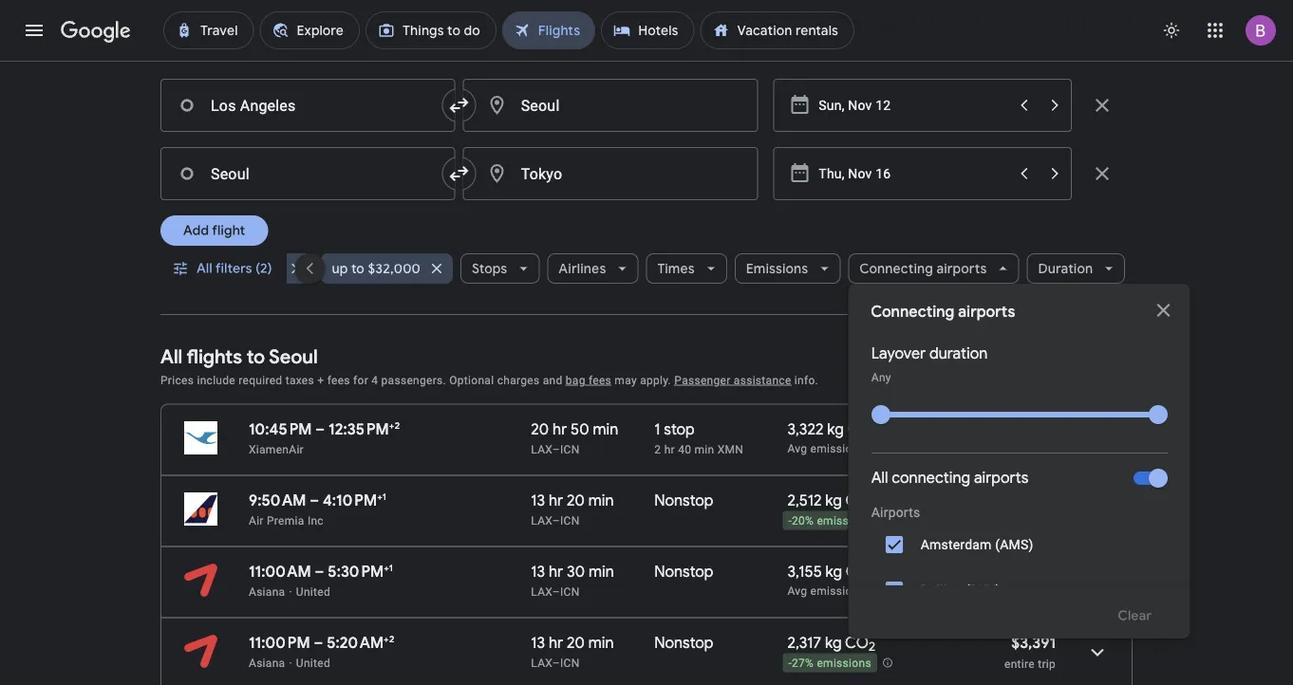 Task type: vqa. For each thing, say whether or not it's contained in the screenshot.
left radio
no



Task type: describe. For each thing, give the bounding box(es) containing it.
3,322
[[788, 420, 824, 439]]

13 for 5:30 pm
[[531, 562, 545, 582]]

for
[[353, 374, 369, 387]]

lax for 12:35 pm
[[531, 443, 553, 456]]

united for 11:00 am
[[296, 586, 331, 599]]

premia
[[267, 514, 305, 528]]

prices
[[161, 374, 194, 387]]

to inside popup button
[[351, 260, 365, 277]]

layover
[[871, 344, 926, 364]]

+ inside all flights to seoul prices include required taxes + fees for 4 passengers. optional charges and bag fees may apply. passenger assistance
[[318, 374, 324, 387]]

remove flight from los angeles to seoul on sun, nov 12 image
[[1091, 94, 1114, 117]]

4:10 pm
[[323, 491, 377, 511]]

Arrival time: 5:20 AM on  Tuesday, November 14. text field
[[327, 634, 395, 653]]

kg for 2,317
[[825, 634, 842, 653]]

previous image
[[287, 246, 333, 292]]

asiana for 11:00 am
[[249, 586, 285, 599]]

xiamenair
[[249, 443, 304, 456]]

only
[[1115, 582, 1145, 599]]

all for filters
[[197, 260, 213, 277]]

$2,428
[[1009, 420, 1056, 439]]

layover (1 of 1) is a 2 hr 40 min layover at xiamen gaoqi international airport in xiamen. element
[[655, 442, 778, 457]]

Departure time: 11:00 PM. text field
[[249, 634, 310, 653]]

leaves los angeles international airport at 10:45 pm on sunday, november 12 and arrives at incheon international airport at 12:35 pm on tuesday, november 14. element
[[249, 420, 400, 439]]

up to $32,000 button
[[321, 246, 453, 292]]

entire for $3,391
[[1005, 658, 1035, 671]]

2,512
[[788, 491, 822, 511]]

duration
[[1039, 260, 1093, 277]]

Arrival time: 12:35 PM on  Tuesday, November 14. text field
[[329, 420, 400, 439]]

connecting airports inside popup button
[[860, 260, 987, 277]]

duration button
[[1027, 246, 1126, 292]]

20 for 4:10 pm
[[567, 491, 585, 511]]

co for 2,317
[[845, 634, 869, 653]]

- for 2,317
[[789, 657, 792, 671]]

10:45 pm
[[249, 420, 312, 439]]

airlines button
[[547, 246, 639, 292]]

bag
[[566, 374, 586, 387]]

connecting airports button
[[848, 246, 1020, 292]]

3391 US dollars text field
[[1012, 634, 1056, 653]]

amsterdam
[[921, 537, 992, 553]]

– left 5:20 am
[[314, 634, 323, 653]]

(pkx)
[[965, 583, 1000, 598]]

2 fees from the left
[[589, 374, 612, 387]]

lax for 5:20 am
[[531, 657, 553, 670]]

add flight
[[183, 222, 245, 239]]

+ for 4:10 pm
[[377, 491, 382, 503]]

13 hr 30 min lax – icn
[[531, 562, 614, 599]]

3,155
[[788, 562, 822, 582]]

1 inside 1 stop 2 hr 40 min xmn
[[655, 420, 661, 439]]

nonstop for 3,155
[[655, 562, 714, 582]]

hr inside 1 stop 2 hr 40 min xmn
[[665, 443, 675, 456]]

9:50 am
[[249, 491, 306, 511]]

filters
[[216, 260, 252, 277]]

may
[[615, 374, 637, 387]]

kg for 3,322
[[828, 420, 844, 439]]

50
[[571, 420, 589, 439]]

air
[[249, 514, 264, 528]]

amsterdam (ams)
[[921, 537, 1033, 553]]

lax for 4:10 pm
[[531, 514, 553, 528]]

4 button
[[288, 31, 364, 77]]

beijing (pkx)
[[921, 583, 1000, 598]]

11:00 pm
[[249, 634, 310, 653]]

emissions down 3,155 kg co 2
[[811, 585, 865, 599]]

include
[[197, 374, 236, 387]]

inc
[[308, 514, 324, 528]]

1 fees from the left
[[327, 374, 350, 387]]

all for flights
[[161, 345, 183, 369]]

2 inside 2,317 kg co 2
[[869, 639, 876, 656]]

emissions
[[746, 260, 809, 277]]

- for 2,512
[[789, 515, 792, 528]]

stop
[[664, 420, 695, 439]]

avg for 3,155
[[788, 585, 808, 599]]

co for 3,155
[[846, 562, 870, 582]]

nonstop flight. element for 2,512
[[655, 491, 714, 513]]

beijing
[[921, 583, 962, 598]]

connecting inside popup button
[[860, 260, 934, 277]]

min for 2,512
[[589, 491, 614, 511]]

nonstop flight. element for 2,317
[[655, 634, 714, 656]]

trip for $2,428
[[1038, 444, 1056, 457]]

passenger
[[675, 374, 731, 387]]

optional
[[450, 374, 494, 387]]

$3,391 entire trip for 2,317
[[1005, 634, 1056, 671]]

5:20 am
[[327, 634, 384, 653]]

main menu image
[[23, 19, 46, 42]]

lax for 5:30 pm
[[531, 586, 553, 599]]

20 inside 20 hr 50 min lax – icn
[[531, 420, 549, 439]]

airlines
[[559, 260, 606, 277]]

-20% emissions
[[789, 515, 872, 528]]

united for 11:00 pm
[[296, 657, 331, 670]]

remove flight from seoul to tokyo on thu, nov 16 image
[[1091, 162, 1114, 185]]

Arrival time: 4:10 PM on  Monday, November 13. text field
[[323, 491, 386, 511]]

all connecting airports
[[871, 469, 1029, 488]]

total duration 20 hr 50 min. element
[[531, 420, 655, 442]]

and
[[543, 374, 563, 387]]

hr for 2,512
[[549, 491, 563, 511]]

2 inside 11:00 pm – 5:20 am + 2
[[389, 634, 395, 645]]

9:50 am – 4:10 pm + 1
[[249, 491, 386, 511]]

avg emissions for 3,155
[[788, 585, 865, 599]]

20%
[[792, 515, 814, 528]]

bag fees button
[[566, 374, 612, 387]]

icn for 5:30 pm
[[560, 586, 580, 599]]

emissions button
[[735, 246, 841, 292]]

all flights to seoul prices include required taxes + fees for 4 passengers. optional charges and bag fees may apply. passenger assistance
[[161, 345, 792, 387]]

up
[[332, 260, 348, 277]]

icn for 12:35 pm
[[560, 443, 580, 456]]

passengers.
[[381, 374, 446, 387]]

swap origin and destination. image
[[448, 94, 471, 117]]

min for 3,155
[[589, 562, 614, 582]]

avg emissions for 3,322
[[788, 443, 865, 456]]

20 hr 50 min lax – icn
[[531, 420, 619, 456]]

leaves los angeles international airport at 9:50 am on sunday, november 12 and arrives at incheon international airport at 4:10 pm on monday, november 13. element
[[249, 491, 386, 511]]

add
[[183, 222, 209, 239]]

air premia inc
[[249, 514, 324, 528]]

1 for 13 hr 20 min
[[382, 491, 386, 503]]

1 stop flight. element
[[655, 420, 695, 442]]

– inside 13 hr 30 min lax – icn
[[553, 586, 560, 599]]

co for 2,512
[[846, 491, 870, 511]]

$3,391 for 2,317
[[1012, 634, 1056, 653]]

any
[[871, 371, 891, 385]]

charges
[[497, 374, 540, 387]]

stops button
[[461, 246, 540, 292]]

required
[[239, 374, 282, 387]]

3,155 kg co 2
[[788, 562, 877, 584]]

nonstop for 2,512
[[655, 491, 714, 511]]



Task type: locate. For each thing, give the bounding box(es) containing it.
3 trip from the top
[[1038, 658, 1056, 671]]

min down 13 hr 30 min lax – icn
[[589, 634, 614, 653]]

flight
[[212, 222, 245, 239]]

times button
[[646, 246, 727, 292]]

1 vertical spatial total duration 13 hr 20 min. element
[[531, 634, 655, 656]]

to inside all flights to seoul prices include required taxes + fees for 4 passengers. optional charges and bag fees may apply. passenger assistance
[[247, 345, 265, 369]]

connecting
[[860, 260, 934, 277], [871, 303, 955, 322]]

fees left the for
[[327, 374, 350, 387]]

4 lax from the top
[[531, 657, 553, 670]]

kg inside 3,155 kg co 2
[[826, 562, 843, 582]]

+ for 5:20 am
[[384, 634, 389, 645]]

2 vertical spatial 20
[[567, 634, 585, 653]]

lax down total duration 13 hr 30 min. element
[[531, 586, 553, 599]]

3 entire from the top
[[1005, 658, 1035, 671]]

1 vertical spatial 4
[[372, 374, 378, 387]]

2 inside 10:45 pm – 12:35 pm + 2
[[395, 420, 400, 432]]

2 down "any"
[[871, 426, 878, 442]]

all
[[197, 260, 213, 277], [161, 345, 183, 369], [871, 469, 888, 488]]

2 total duration 13 hr 20 min. element from the top
[[531, 634, 655, 656]]

co
[[848, 420, 871, 439], [846, 491, 870, 511], [846, 562, 870, 582], [845, 634, 869, 653]]

passenger assistance button
[[675, 374, 792, 387]]

seoul
[[269, 345, 318, 369]]

1 vertical spatial to
[[247, 345, 265, 369]]

2 vertical spatial entire
[[1005, 658, 1035, 671]]

3,322 kg co 2
[[788, 420, 878, 442]]

all inside button
[[197, 260, 213, 277]]

1 trip from the top
[[1038, 444, 1056, 457]]

3 nonstop flight. element from the top
[[655, 634, 714, 656]]

– inside 20 hr 50 min lax – icn
[[553, 443, 560, 456]]

Arrival time: 5:30 PM on  Monday, November 13. text field
[[328, 562, 393, 582]]

11:00 pm – 5:20 am + 2
[[249, 634, 395, 653]]

0 vertical spatial $3,391 entire trip
[[1005, 562, 1056, 600]]

2 - from the top
[[789, 657, 792, 671]]

nonstop flight. element
[[655, 491, 714, 513], [655, 562, 714, 585], [655, 634, 714, 656]]

2 horizontal spatial all
[[871, 469, 888, 488]]

13 hr 20 min lax – icn for 5:20 am
[[531, 634, 614, 670]]

None text field
[[161, 79, 456, 132]]

kg inside 3,322 kg co 2
[[828, 420, 844, 439]]

kg
[[828, 420, 844, 439], [826, 491, 843, 511], [826, 562, 843, 582], [825, 634, 842, 653]]

0 vertical spatial united
[[296, 586, 331, 599]]

2 horizontal spatial 1
[[655, 420, 661, 439]]

2 down airports on the bottom
[[870, 568, 877, 584]]

4 inside all flights to seoul prices include required taxes + fees for 4 passengers. optional charges and bag fees may apply. passenger assistance
[[372, 374, 378, 387]]

lax inside 13 hr 30 min lax – icn
[[531, 586, 553, 599]]

30
[[567, 562, 585, 582]]

all filters (2) button
[[161, 246, 287, 292]]

4 inside 4 popup button
[[322, 46, 330, 62]]

1 stop 2 hr 40 min xmn
[[655, 420, 744, 456]]

2 icn from the top
[[560, 514, 580, 528]]

0 vertical spatial -
[[789, 515, 792, 528]]

trip inside '$2,428 entire trip'
[[1038, 444, 1056, 457]]

1 vertical spatial nonstop flight. element
[[655, 562, 714, 585]]

co inside 2,512 kg co 2
[[846, 491, 870, 511]]

layover duration any
[[871, 344, 988, 385]]

0 vertical spatial 1
[[655, 420, 661, 439]]

1 vertical spatial connecting airports
[[871, 303, 1016, 322]]

20 left 50
[[531, 420, 549, 439]]

all left filters
[[197, 260, 213, 277]]

united down 11:00 am – 5:30 pm + 1
[[296, 586, 331, 599]]

nonstop flight. element for 3,155
[[655, 562, 714, 585]]

icn up 30
[[560, 514, 580, 528]]

1 vertical spatial entire
[[1005, 587, 1035, 600]]

avg down the 3,155
[[788, 585, 808, 599]]

Departure time: 9:50 AM. text field
[[249, 491, 306, 511]]

2 united from the top
[[296, 657, 331, 670]]

20 for 5:20 am
[[567, 634, 585, 653]]

– down total duration 20 hr 50 min. element
[[553, 443, 560, 456]]

2 inside 1 stop 2 hr 40 min xmn
[[655, 443, 661, 456]]

all filters (2)
[[197, 260, 272, 277]]

1 vertical spatial all
[[161, 345, 183, 369]]

0 vertical spatial 4
[[322, 46, 330, 62]]

emissions down 3,322 kg co 2
[[811, 443, 865, 456]]

united down 11:00 pm – 5:20 am + 2
[[296, 657, 331, 670]]

hr for 3,155
[[549, 562, 563, 582]]

up to $32,000
[[332, 260, 421, 277]]

$3,391 entire trip left "flight details. leaves los angeles international airport at 11:00 pm on sunday, november 12 and arrives at incheon international airport at 5:20 am on tuesday, november 14." image
[[1005, 634, 1056, 671]]

1 nonstop from the top
[[655, 491, 714, 511]]

4 icn from the top
[[560, 657, 580, 670]]

0 vertical spatial nonstop
[[655, 491, 714, 511]]

total duration 13 hr 30 min. element
[[531, 562, 655, 585]]

20 down 20 hr 50 min lax – icn
[[567, 491, 585, 511]]

Departure time: 11:00 AM. text field
[[249, 562, 311, 582]]

entire inside '$2,428 entire trip'
[[1005, 444, 1035, 457]]

trip up $3,391 text box
[[1038, 587, 1056, 600]]

leaves los angeles international airport at 11:00 pm on sunday, november 12 and arrives at incheon international airport at 5:20 am on tuesday, november 14. element
[[249, 634, 395, 653]]

2 asiana from the top
[[249, 657, 285, 670]]

1 avg from the top
[[788, 443, 808, 456]]

2 right 5:20 am
[[389, 634, 395, 645]]

flight details. leaves los angeles international airport at 11:00 pm on sunday, november 12 and arrives at incheon international airport at 5:20 am on tuesday, november 14. image
[[1075, 630, 1121, 676]]

None field
[[161, 37, 284, 71], [368, 37, 466, 71], [161, 37, 284, 71], [368, 37, 466, 71]]

0 horizontal spatial 4
[[322, 46, 330, 62]]

0 vertical spatial airports
[[937, 260, 987, 277]]

min right 50
[[593, 420, 619, 439]]

min right 30
[[589, 562, 614, 582]]

2 right 12:35 pm
[[395, 420, 400, 432]]

3 icn from the top
[[560, 586, 580, 599]]

icn inside 20 hr 50 min lax – icn
[[560, 443, 580, 456]]

hr
[[553, 420, 567, 439], [665, 443, 675, 456], [549, 491, 563, 511], [549, 562, 563, 582], [549, 634, 563, 653]]

1 vertical spatial connecting
[[871, 303, 955, 322]]

co inside 3,322 kg co 2
[[848, 420, 871, 439]]

change appearance image
[[1149, 8, 1195, 53]]

2 13 from the top
[[531, 562, 545, 582]]

– down total duration 13 hr 30 min. element
[[553, 586, 560, 599]]

entire right "(pkx)"
[[1005, 587, 1035, 600]]

nonstop
[[655, 491, 714, 511], [655, 562, 714, 582], [655, 634, 714, 653]]

$3,391 for 3,155
[[1012, 562, 1056, 582]]

2 trip from the top
[[1038, 587, 1056, 600]]

asiana down 11:00 pm
[[249, 657, 285, 670]]

2 avg emissions from the top
[[788, 585, 865, 599]]

1 nonstop flight. element from the top
[[655, 491, 714, 513]]

0 horizontal spatial all
[[161, 345, 183, 369]]

2 inside 3,322 kg co 2
[[871, 426, 878, 442]]

entire for $2,428
[[1005, 444, 1035, 457]]

2 vertical spatial nonstop
[[655, 634, 714, 653]]

2 down 1 stop flight. element
[[655, 443, 661, 456]]

1 right 5:30 pm
[[389, 562, 393, 574]]

1 for 13 hr 30 min
[[389, 562, 393, 574]]

3 lax from the top
[[531, 586, 553, 599]]

1 vertical spatial united
[[296, 657, 331, 670]]

lax down 13 hr 30 min lax – icn
[[531, 657, 553, 670]]

min right '40'
[[695, 443, 715, 456]]

all up airports on the bottom
[[871, 469, 888, 488]]

nonstop for 2,317
[[655, 634, 714, 653]]

1 $3,391 from the top
[[1012, 562, 1056, 582]]

Departure text field
[[819, 80, 1008, 131]]

airports
[[937, 260, 987, 277], [959, 303, 1016, 322], [974, 469, 1029, 488]]

1 left stop
[[655, 420, 661, 439]]

2 $3,391 entire trip from the top
[[1005, 634, 1056, 671]]

co inside 2,317 kg co 2
[[845, 634, 869, 653]]

min inside 20 hr 50 min lax – icn
[[593, 420, 619, 439]]

fees
[[327, 374, 350, 387], [589, 374, 612, 387]]

2428 US dollars text field
[[1009, 420, 1056, 439]]

(ams)
[[995, 537, 1033, 553]]

$3,391 down the (ams)
[[1012, 562, 1056, 582]]

entire down $3,391 text box
[[1005, 658, 1035, 671]]

0 vertical spatial 13 hr 20 min lax – icn
[[531, 491, 614, 528]]

40
[[678, 443, 692, 456]]

kg up the -27% emissions
[[825, 634, 842, 653]]

$3,391
[[1012, 562, 1056, 582], [1012, 634, 1056, 653]]

2,317
[[788, 634, 822, 653]]

hr for 2,317
[[549, 634, 563, 653]]

13 for 5:20 am
[[531, 634, 545, 653]]

1 right 4:10 pm
[[382, 491, 386, 503]]

1
[[655, 420, 661, 439], [382, 491, 386, 503], [389, 562, 393, 574]]

1 inside 9:50 am – 4:10 pm + 1
[[382, 491, 386, 503]]

total duration 13 hr 20 min. element for 2,317
[[531, 634, 655, 656]]

hr down 20 hr 50 min lax – icn
[[549, 491, 563, 511]]

kg inside 2,317 kg co 2
[[825, 634, 842, 653]]

2 vertical spatial 1
[[389, 562, 393, 574]]

1 horizontal spatial to
[[351, 260, 365, 277]]

1 vertical spatial nonstop
[[655, 562, 714, 582]]

asiana down 11:00 am
[[249, 586, 285, 599]]

min inside 1 stop 2 hr 40 min xmn
[[695, 443, 715, 456]]

$3,391 left "flight details. leaves los angeles international airport at 11:00 pm on sunday, november 12 and arrives at incheon international airport at 5:20 am on tuesday, november 14." image
[[1012, 634, 1056, 653]]

1 vertical spatial avg emissions
[[788, 585, 865, 599]]

icn down 13 hr 30 min lax – icn
[[560, 657, 580, 670]]

avg emissions down 3,322 kg co 2
[[788, 443, 865, 456]]

2 13 hr 20 min lax – icn from the top
[[531, 634, 614, 670]]

0 vertical spatial asiana
[[249, 586, 285, 599]]

hr left 50
[[553, 420, 567, 439]]

13 left 30
[[531, 562, 545, 582]]

0 vertical spatial trip
[[1038, 444, 1056, 457]]

entire
[[1005, 444, 1035, 457], [1005, 587, 1035, 600], [1005, 658, 1035, 671]]

$32,000
[[368, 260, 421, 277]]

13 hr 20 min lax – icn for 4:10 pm
[[531, 491, 614, 528]]

xmn
[[718, 443, 744, 456]]

13 for 4:10 pm
[[531, 491, 545, 511]]

1 vertical spatial avg
[[788, 585, 808, 599]]

avg emissions down 3,155 kg co 2
[[788, 585, 865, 599]]

2 vertical spatial airports
[[974, 469, 1029, 488]]

2 up the -27% emissions
[[869, 639, 876, 656]]

0 horizontal spatial fees
[[327, 374, 350, 387]]

0 vertical spatial connecting
[[860, 260, 934, 277]]

11:00 am
[[249, 562, 311, 582]]

0 vertical spatial 13
[[531, 491, 545, 511]]

$3,391 entire trip down the (ams)
[[1005, 562, 1056, 600]]

(2)
[[256, 260, 272, 277]]

min
[[593, 420, 619, 439], [695, 443, 715, 456], [589, 491, 614, 511], [589, 562, 614, 582], [589, 634, 614, 653]]

2,512 kg co 2
[[788, 491, 876, 513]]

min for 3,322
[[593, 420, 619, 439]]

airports
[[871, 505, 920, 521]]

13
[[531, 491, 545, 511], [531, 562, 545, 582], [531, 634, 545, 653]]

+ for 12:35 pm
[[389, 420, 395, 432]]

0 vertical spatial nonstop flight. element
[[655, 491, 714, 513]]

total duration 13 hr 20 min. element down 20 hr 50 min lax – icn
[[531, 491, 655, 513]]

to right up
[[351, 260, 365, 277]]

0 vertical spatial $3,391
[[1012, 562, 1056, 582]]

2 nonstop from the top
[[655, 562, 714, 582]]

13 hr 20 min lax – icn down 13 hr 30 min lax – icn
[[531, 634, 614, 670]]

to up required
[[247, 345, 265, 369]]

kg for 3,155
[[826, 562, 843, 582]]

lax
[[531, 443, 553, 456], [531, 514, 553, 528], [531, 586, 553, 599], [531, 657, 553, 670]]

airports inside connecting airports popup button
[[937, 260, 987, 277]]

hr left '40'
[[665, 443, 675, 456]]

4
[[322, 46, 330, 62], [372, 374, 378, 387]]

asiana
[[249, 586, 285, 599], [249, 657, 285, 670]]

swap origin and destination. image
[[448, 162, 471, 185]]

2 lax from the top
[[531, 514, 553, 528]]

co for 3,322
[[848, 420, 871, 439]]

2 entire from the top
[[1005, 587, 1035, 600]]

lax inside 20 hr 50 min lax – icn
[[531, 443, 553, 456]]

2 vertical spatial 13
[[531, 634, 545, 653]]

icn down 30
[[560, 586, 580, 599]]

3 nonstop from the top
[[655, 634, 714, 653]]

0 vertical spatial all
[[197, 260, 213, 277]]

kg inside 2,512 kg co 2
[[826, 491, 843, 511]]

– up inc
[[310, 491, 319, 511]]

add flight button
[[161, 216, 268, 246]]

1 horizontal spatial 4
[[372, 374, 378, 387]]

1 entire from the top
[[1005, 444, 1035, 457]]

1 total duration 13 hr 20 min. element from the top
[[531, 491, 655, 513]]

+ inside 10:45 pm – 12:35 pm + 2
[[389, 420, 395, 432]]

connecting airports up layover
[[860, 260, 987, 277]]

0 vertical spatial avg
[[788, 443, 808, 456]]

1 icn from the top
[[560, 443, 580, 456]]

none search field containing connecting airports
[[161, 31, 1190, 686]]

20 down 13 hr 30 min lax – icn
[[567, 634, 585, 653]]

only button
[[1092, 568, 1168, 614]]

1 - from the top
[[789, 515, 792, 528]]

1 united from the top
[[296, 586, 331, 599]]

1 vertical spatial $3,391 entire trip
[[1005, 634, 1056, 671]]

11:00 am – 5:30 pm + 1
[[249, 562, 393, 582]]

co inside 3,155 kg co 2
[[846, 562, 870, 582]]

1 13 hr 20 min lax – icn from the top
[[531, 491, 614, 528]]

min for 2,317
[[589, 634, 614, 653]]

1 vertical spatial 20
[[567, 491, 585, 511]]

- down 2,512
[[789, 515, 792, 528]]

emissions down 2,512 kg co 2
[[817, 515, 872, 528]]

co right the 3,155
[[846, 562, 870, 582]]

trip for $3,391
[[1038, 658, 1056, 671]]

co up the -27% emissions
[[845, 634, 869, 653]]

2,317 kg co 2
[[788, 634, 876, 656]]

13 down 13 hr 30 min lax – icn
[[531, 634, 545, 653]]

None text field
[[463, 79, 758, 132], [161, 147, 456, 200], [463, 147, 758, 200], [463, 79, 758, 132], [161, 147, 456, 200], [463, 147, 758, 200]]

10:45 pm – 12:35 pm + 2
[[249, 420, 400, 439]]

1 vertical spatial airports
[[959, 303, 1016, 322]]

connecting
[[892, 469, 970, 488]]

1 $3,391 entire trip from the top
[[1005, 562, 1056, 600]]

2 vertical spatial trip
[[1038, 658, 1056, 671]]

avg down 3,322
[[788, 443, 808, 456]]

1 avg emissions from the top
[[788, 443, 865, 456]]

times
[[658, 260, 695, 277]]

5:30 pm
[[328, 562, 384, 582]]

$2,428 entire trip
[[1005, 420, 1056, 457]]

assistance
[[734, 374, 792, 387]]

+ inside 11:00 pm – 5:20 am + 2
[[384, 634, 389, 645]]

1 vertical spatial -
[[789, 657, 792, 671]]

icn for 5:20 am
[[560, 657, 580, 670]]

trip down $2,428
[[1038, 444, 1056, 457]]

1 inside 11:00 am – 5:30 pm + 1
[[389, 562, 393, 574]]

apply.
[[640, 374, 672, 387]]

kg right 3,322
[[828, 420, 844, 439]]

Departure text field
[[819, 148, 1008, 199]]

1 13 from the top
[[531, 491, 545, 511]]

icn for 4:10 pm
[[560, 514, 580, 528]]

stops
[[472, 260, 508, 277]]

1 vertical spatial 13 hr 20 min lax – icn
[[531, 634, 614, 670]]

13 inside 13 hr 30 min lax – icn
[[531, 562, 545, 582]]

min inside 13 hr 30 min lax – icn
[[589, 562, 614, 582]]

2 inside 3,155 kg co 2
[[870, 568, 877, 584]]

12:35 pm
[[329, 420, 389, 439]]

None search field
[[161, 31, 1190, 686]]

– left 12:35 pm
[[316, 420, 325, 439]]

3 13 from the top
[[531, 634, 545, 653]]

1 horizontal spatial 1
[[389, 562, 393, 574]]

2 vertical spatial nonstop flight. element
[[655, 634, 714, 656]]

min down 20 hr 50 min lax – icn
[[589, 491, 614, 511]]

kg up "-20% emissions"
[[826, 491, 843, 511]]

Departure time: 10:45 PM. text field
[[249, 420, 312, 439]]

total duration 13 hr 20 min. element
[[531, 491, 655, 513], [531, 634, 655, 656]]

2 nonstop flight. element from the top
[[655, 562, 714, 585]]

1 vertical spatial 1
[[382, 491, 386, 503]]

- down 2,317
[[789, 657, 792, 671]]

0 vertical spatial 20
[[531, 420, 549, 439]]

leaves los angeles international airport at 11:00 am on sunday, november 12 and arrives at incheon international airport at 5:30 pm on monday, november 13. element
[[249, 562, 393, 582]]

2 vertical spatial all
[[871, 469, 888, 488]]

2 avg from the top
[[788, 585, 808, 599]]

entire down $2,428 text field
[[1005, 444, 1035, 457]]

2 inside 2,512 kg co 2
[[870, 497, 876, 513]]

co up "-20% emissions"
[[846, 491, 870, 511]]

emissions down 2,317 kg co 2
[[817, 657, 872, 671]]

+ inside 9:50 am – 4:10 pm + 1
[[377, 491, 382, 503]]

united
[[296, 586, 331, 599], [296, 657, 331, 670]]

– left 5:30 pm
[[315, 562, 324, 582]]

all inside all flights to seoul prices include required taxes + fees for 4 passengers. optional charges and bag fees may apply. passenger assistance
[[161, 345, 183, 369]]

1 asiana from the top
[[249, 586, 285, 599]]

20
[[531, 420, 549, 439], [567, 491, 585, 511], [567, 634, 585, 653]]

$3,391 entire trip
[[1005, 562, 1056, 600], [1005, 634, 1056, 671]]

kg for 2,512
[[826, 491, 843, 511]]

0 horizontal spatial 1
[[382, 491, 386, 503]]

1 horizontal spatial fees
[[589, 374, 612, 387]]

lax down total duration 20 hr 50 min. element
[[531, 443, 553, 456]]

to
[[351, 260, 365, 277], [247, 345, 265, 369]]

2 $3,391 from the top
[[1012, 634, 1056, 653]]

-
[[789, 515, 792, 528], [789, 657, 792, 671]]

1 vertical spatial 13
[[531, 562, 545, 582]]

1 lax from the top
[[531, 443, 553, 456]]

– up 13 hr 30 min lax – icn
[[553, 514, 560, 528]]

2
[[395, 420, 400, 432], [871, 426, 878, 442], [655, 443, 661, 456], [870, 497, 876, 513], [870, 568, 877, 584], [389, 634, 395, 645], [869, 639, 876, 656]]

all for connecting
[[871, 469, 888, 488]]

kg right the 3,155
[[826, 562, 843, 582]]

lax up 13 hr 30 min lax – icn
[[531, 514, 553, 528]]

1 vertical spatial trip
[[1038, 587, 1056, 600]]

taxes
[[286, 374, 314, 387]]

0 vertical spatial avg emissions
[[788, 443, 865, 456]]

hr inside 20 hr 50 min lax – icn
[[553, 420, 567, 439]]

1 vertical spatial asiana
[[249, 657, 285, 670]]

all up prices
[[161, 345, 183, 369]]

icn down 50
[[560, 443, 580, 456]]

+ for 5:30 pm
[[384, 562, 389, 574]]

trip down $3,391 text box
[[1038, 658, 1056, 671]]

hr inside 13 hr 30 min lax – icn
[[549, 562, 563, 582]]

+ inside 11:00 am – 5:30 pm + 1
[[384, 562, 389, 574]]

0 vertical spatial to
[[351, 260, 365, 277]]

– down 13 hr 30 min lax – icn
[[553, 657, 560, 670]]

total duration 13 hr 20 min. element for 2,512
[[531, 491, 655, 513]]

asiana for 11:00 pm
[[249, 657, 285, 670]]

-27% emissions
[[789, 657, 872, 671]]

hr for 3,322
[[553, 420, 567, 439]]

connecting airports up the duration
[[871, 303, 1016, 322]]

$3,391 entire trip for 3,155
[[1005, 562, 1056, 600]]

close dialog image
[[1152, 299, 1175, 322]]

total duration 13 hr 20 min. element down 13 hr 30 min lax – icn
[[531, 634, 655, 656]]

0 vertical spatial total duration 13 hr 20 min. element
[[531, 491, 655, 513]]

0 vertical spatial connecting airports
[[860, 260, 987, 277]]

trip
[[1038, 444, 1056, 457], [1038, 587, 1056, 600], [1038, 658, 1056, 671]]

avg
[[788, 443, 808, 456], [788, 585, 808, 599]]

icn
[[560, 443, 580, 456], [560, 514, 580, 528], [560, 586, 580, 599], [560, 657, 580, 670]]

13 down 20 hr 50 min lax – icn
[[531, 491, 545, 511]]

27%
[[792, 657, 814, 671]]

1 vertical spatial $3,391
[[1012, 634, 1056, 653]]

fees right bag on the bottom left
[[589, 374, 612, 387]]

duration
[[929, 344, 988, 364]]

0 horizontal spatial to
[[247, 345, 265, 369]]

co right 3,322
[[848, 420, 871, 439]]

1 horizontal spatial all
[[197, 260, 213, 277]]

13 hr 20 min lax – icn up 30
[[531, 491, 614, 528]]

avg for 3,322
[[788, 443, 808, 456]]

0 vertical spatial entire
[[1005, 444, 1035, 457]]

2 up "-20% emissions"
[[870, 497, 876, 513]]

icn inside 13 hr 30 min lax – icn
[[560, 586, 580, 599]]

hr left 30
[[549, 562, 563, 582]]

hr down 13 hr 30 min lax – icn
[[549, 634, 563, 653]]

flights
[[187, 345, 242, 369]]



